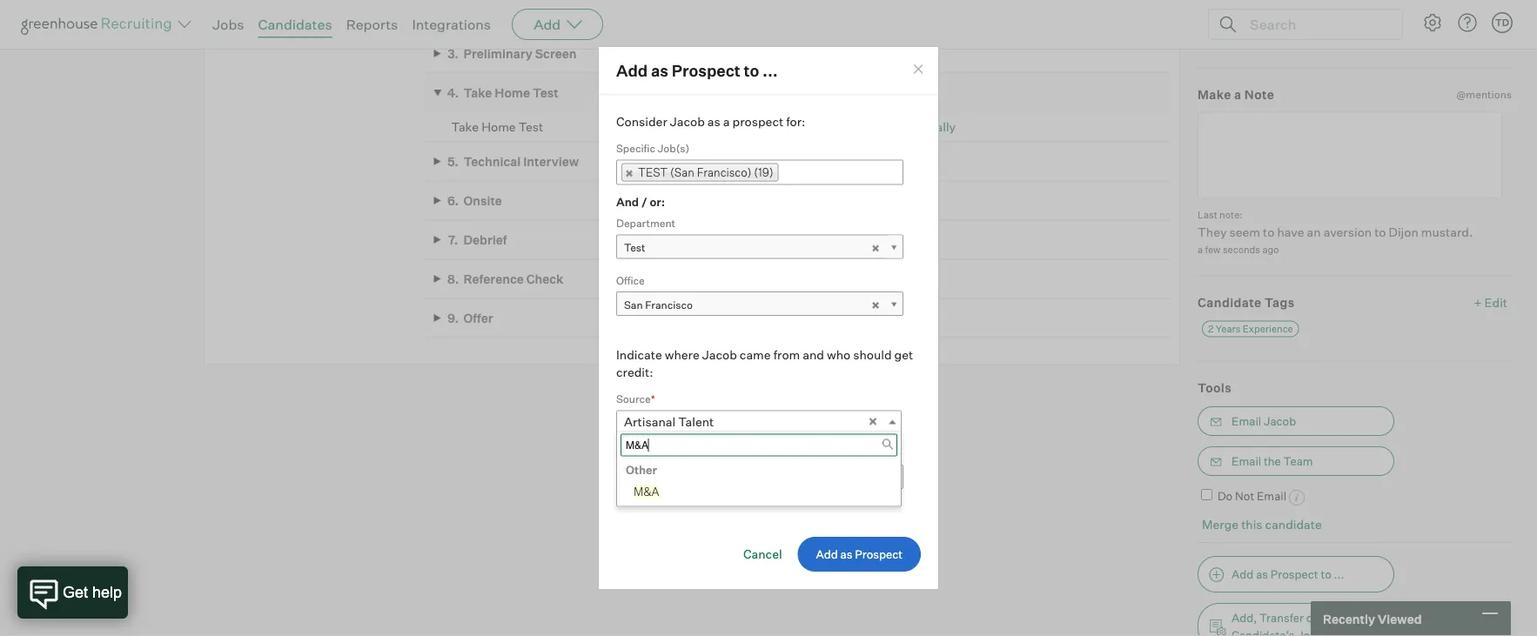 Task type: vqa. For each thing, say whether or not it's contained in the screenshot.
Save
no



Task type: describe. For each thing, give the bounding box(es) containing it.
prospect inside button
[[1271, 568, 1319, 582]]

jacob for email
[[1265, 415, 1297, 429]]

jobs inside add, transfer or remove candidate's jobs
[[1298, 629, 1324, 637]]

manually
[[905, 119, 956, 135]]

specific job(s)
[[617, 142, 690, 155]]

candidates
[[258, 16, 332, 33]]

job(s)
[[658, 142, 690, 155]]

add as prospect to ... inside dialog
[[617, 61, 778, 80]]

2 vertical spatial email
[[1258, 490, 1287, 503]]

7. debrief
[[448, 232, 507, 248]]

test down screen
[[533, 85, 559, 101]]

transfer
[[1260, 611, 1305, 625]]

upload test manually
[[833, 119, 956, 135]]

+
[[1475, 295, 1483, 310]]

upload
[[833, 119, 874, 135]]

... inside dialog
[[763, 61, 778, 80]]

merge
[[1203, 517, 1239, 532]]

mustard.
[[1422, 224, 1474, 240]]

an
[[1308, 224, 1322, 240]]

email for email the team
[[1232, 455, 1262, 469]]

reference
[[464, 272, 524, 287]]

test dummy link
[[617, 465, 904, 490]]

(san
[[671, 166, 695, 179]]

interview
[[524, 154, 579, 169]]

candidate
[[1266, 517, 1323, 532]]

credit
[[666, 447, 696, 460]]

6.
[[448, 193, 459, 208]]

(19)
[[754, 166, 774, 179]]

screen
[[535, 46, 577, 61]]

5.
[[448, 154, 459, 169]]

dismiss
[[1230, 34, 1275, 49]]

*
[[651, 393, 655, 406]]

test right send
[[799, 119, 824, 135]]

test (san francisco) (19)
[[638, 166, 774, 179]]

0 vertical spatial edit
[[1198, 34, 1221, 49]]

indicate
[[617, 348, 662, 363]]

0 vertical spatial take
[[464, 85, 492, 101]]

source
[[617, 393, 651, 406]]

consider
[[617, 114, 668, 129]]

jobs link
[[212, 16, 244, 33]]

as inside button
[[1257, 568, 1269, 582]]

check
[[527, 272, 564, 287]]

a inside dialog
[[724, 114, 730, 129]]

send
[[767, 119, 797, 135]]

4.
[[447, 85, 459, 101]]

m&a
[[634, 485, 660, 499]]

candidates link
[[258, 16, 332, 33]]

artisanal
[[624, 414, 676, 429]]

|
[[1224, 35, 1227, 49]]

dismiss link
[[1230, 34, 1275, 49]]

5. technical interview
[[448, 154, 579, 169]]

years
[[1216, 323, 1241, 335]]

should
[[854, 348, 892, 363]]

who
[[827, 348, 851, 363]]

1 vertical spatial edit
[[1485, 295, 1508, 310]]

7.
[[448, 232, 458, 248]]

add inside button
[[1232, 568, 1254, 582]]

tags
[[1265, 295, 1296, 310]]

scorecards
[[239, 25, 304, 41]]

onsite
[[464, 193, 502, 208]]

few
[[1206, 244, 1221, 256]]

add as prospect to ... inside button
[[1232, 568, 1345, 582]]

upload test manually link
[[833, 119, 956, 135]]

8. reference check
[[447, 272, 564, 287]]

test up m&a
[[624, 472, 646, 485]]

td button
[[1489, 9, 1517, 37]]

or:
[[650, 195, 665, 209]]

ago
[[1263, 244, 1280, 256]]

+ edit
[[1475, 295, 1508, 310]]

and
[[803, 348, 825, 363]]

artisanal talent
[[624, 414, 714, 429]]

2. holding tank
[[448, 7, 543, 22]]

0 horizontal spatial jobs
[[212, 16, 244, 33]]

office
[[617, 274, 645, 287]]

reports link
[[346, 16, 398, 33]]

department
[[617, 217, 676, 230]]

get
[[895, 348, 914, 363]]

consider jacob as a prospect for:
[[617, 114, 806, 129]]

edit link
[[1198, 34, 1221, 49]]

from
[[774, 348, 801, 363]]

team
[[1284, 455, 1314, 469]]

debrief
[[464, 232, 507, 248]]

francisco
[[646, 298, 693, 311]]

dummy
[[648, 472, 687, 485]]

merge this candidate
[[1203, 517, 1323, 532]]

add, transfer or remove candidate's jobs
[[1232, 611, 1363, 637]]

last
[[1198, 209, 1218, 221]]

0 vertical spatial a
[[1235, 87, 1242, 102]]

jacob inside indicate where jacob came from and who should get credit:
[[703, 348, 737, 363]]

0 vertical spatial home
[[495, 85, 530, 101]]

1 vertical spatial as
[[708, 114, 721, 129]]

where
[[665, 348, 700, 363]]

4. take home test
[[447, 85, 559, 101]]

prospect inside dialog
[[672, 61, 741, 80]]

td
[[1496, 17, 1510, 28]]

add inside dialog
[[617, 61, 648, 80]]



Task type: locate. For each thing, give the bounding box(es) containing it.
remove
[[1320, 611, 1363, 625]]

0 horizontal spatial prospect
[[672, 61, 741, 80]]

add inside popup button
[[534, 16, 561, 33]]

add
[[534, 16, 561, 33], [617, 61, 648, 80], [1232, 568, 1254, 582]]

1 vertical spatial take
[[452, 119, 479, 135]]

Search text field
[[1246, 12, 1387, 37]]

add up consider
[[617, 61, 648, 80]]

integrations link
[[412, 16, 491, 33]]

as up add,
[[1257, 568, 1269, 582]]

2.
[[448, 7, 459, 22]]

take
[[464, 85, 492, 101], [452, 119, 479, 135]]

candidate tags
[[1198, 295, 1296, 310]]

None text field
[[1198, 112, 1503, 199], [779, 162, 796, 183], [621, 434, 898, 457], [1198, 112, 1503, 199], [779, 162, 796, 183], [621, 434, 898, 457]]

edit right +
[[1485, 295, 1508, 310]]

close image
[[912, 62, 926, 76]]

0 vertical spatial email
[[1232, 415, 1262, 429]]

configure image
[[1423, 12, 1444, 33]]

1 vertical spatial jacob
[[703, 348, 737, 363]]

add as prospect to ... dialog
[[598, 46, 940, 590]]

... inside button
[[1335, 568, 1345, 582]]

as left prospect
[[708, 114, 721, 129]]

have
[[1278, 224, 1305, 240]]

0 horizontal spatial edit
[[1198, 34, 1221, 49]]

9.
[[448, 311, 459, 326]]

1 horizontal spatial prospect
[[1271, 568, 1319, 582]]

add up screen
[[534, 16, 561, 33]]

1 horizontal spatial as
[[708, 114, 721, 129]]

0 horizontal spatial add as prospect to ...
[[617, 61, 778, 80]]

dijon
[[1390, 224, 1419, 240]]

0 vertical spatial add as prospect to ...
[[617, 61, 778, 80]]

jacob up the
[[1265, 415, 1297, 429]]

1 vertical spatial a
[[724, 114, 730, 129]]

1 vertical spatial jobs
[[1298, 629, 1324, 637]]

to up remove
[[1322, 568, 1332, 582]]

jobs left candidates
[[212, 16, 244, 33]]

0 vertical spatial jobs
[[212, 16, 244, 33]]

credit:
[[617, 365, 654, 380]]

merge this candidate link
[[1203, 517, 1323, 532]]

0 vertical spatial add
[[534, 16, 561, 33]]

home up take home test at the top of page
[[495, 85, 530, 101]]

1 horizontal spatial add
[[617, 61, 648, 80]]

prospect
[[672, 61, 741, 80], [1271, 568, 1319, 582]]

email the team button
[[1198, 447, 1395, 476]]

1 vertical spatial email
[[1232, 455, 1262, 469]]

0 vertical spatial prospect
[[672, 61, 741, 80]]

edit left |
[[1198, 34, 1221, 49]]

3. preliminary screen
[[448, 46, 577, 61]]

who
[[617, 447, 639, 460]]

jacob
[[670, 114, 705, 129], [703, 348, 737, 363], [1265, 415, 1297, 429]]

2 vertical spatial jacob
[[1265, 415, 1297, 429]]

none submit inside add as prospect to ... dialog
[[798, 537, 921, 572]]

1 horizontal spatial a
[[1198, 244, 1204, 256]]

email right not
[[1258, 490, 1287, 503]]

email jacob
[[1232, 415, 1297, 429]]

Do Not Email checkbox
[[1202, 490, 1213, 501]]

3.
[[448, 46, 459, 61]]

edit | dismiss
[[1198, 34, 1275, 49]]

1 horizontal spatial ...
[[1335, 568, 1345, 582]]

email inside email jacob 'button'
[[1232, 415, 1262, 429]]

2 vertical spatial as
[[1257, 568, 1269, 582]]

email up email the team
[[1232, 415, 1262, 429]]

viewed
[[1379, 612, 1423, 627]]

take home test
[[452, 119, 544, 135]]

or
[[1307, 611, 1318, 625]]

greenhouse recruiting image
[[21, 14, 178, 35]]

indicate where jacob came from and who should get credit:
[[617, 348, 914, 380]]

+ edit link
[[1470, 291, 1513, 314]]

0 horizontal spatial add
[[534, 16, 561, 33]]

2 horizontal spatial as
[[1257, 568, 1269, 582]]

san
[[624, 298, 643, 311]]

2 vertical spatial add
[[1232, 568, 1254, 582]]

holding
[[464, 7, 511, 22]]

jacob left came
[[703, 348, 737, 363]]

0 vertical spatial jacob
[[670, 114, 705, 129]]

test right upload at right top
[[877, 119, 902, 135]]

offer
[[464, 311, 493, 326]]

9. offer
[[448, 311, 493, 326]]

a left few
[[1198, 244, 1204, 256]]

and / or:
[[617, 195, 665, 209]]

1 horizontal spatial edit
[[1485, 295, 1508, 310]]

specific
[[617, 142, 656, 155]]

for:
[[787, 114, 806, 129]]

add button
[[512, 9, 604, 40]]

jacob inside 'button'
[[1265, 415, 1297, 429]]

home down 4. take home test
[[482, 119, 516, 135]]

a left note
[[1235, 87, 1242, 102]]

... up remove
[[1335, 568, 1345, 582]]

do not email
[[1218, 490, 1287, 503]]

take down 4.
[[452, 119, 479, 135]]

to inside button
[[1322, 568, 1332, 582]]

aversion
[[1324, 224, 1373, 240]]

tank
[[513, 7, 543, 22]]

td button
[[1493, 12, 1514, 33]]

prospect up consider jacob as a prospect for: in the top of the page
[[672, 61, 741, 80]]

to inside dialog
[[744, 61, 760, 80]]

add as prospect to ... button
[[1198, 556, 1395, 593]]

prospect up add, transfer or remove candidate's jobs button
[[1271, 568, 1319, 582]]

recently viewed
[[1324, 612, 1423, 627]]

2
[[1209, 323, 1214, 335]]

experience
[[1243, 323, 1294, 335]]

1 vertical spatial home
[[482, 119, 516, 135]]

test
[[533, 85, 559, 101], [519, 119, 544, 135], [799, 119, 824, 135], [877, 119, 902, 135], [624, 241, 646, 254], [624, 472, 646, 485]]

None submit
[[798, 537, 921, 572]]

0 vertical spatial ...
[[763, 61, 778, 80]]

email the team
[[1232, 455, 1314, 469]]

0 horizontal spatial a
[[724, 114, 730, 129]]

0 horizontal spatial ...
[[763, 61, 778, 80]]

1 vertical spatial add
[[617, 61, 648, 80]]

preliminary
[[464, 46, 533, 61]]

a left prospect
[[724, 114, 730, 129]]

add up add,
[[1232, 568, 1254, 582]]

test
[[638, 166, 668, 179]]

1 horizontal spatial jobs
[[1298, 629, 1324, 637]]

2 horizontal spatial add
[[1232, 568, 1254, 582]]

email jacob button
[[1198, 407, 1395, 436]]

test link
[[617, 235, 904, 260]]

san francisco link
[[617, 292, 904, 317]]

candidate
[[1198, 295, 1262, 310]]

jacob for consider
[[670, 114, 705, 129]]

jobs down or
[[1298, 629, 1324, 637]]

test down department
[[624, 241, 646, 254]]

tools
[[1198, 380, 1232, 395]]

2 vertical spatial a
[[1198, 244, 1204, 256]]

1 horizontal spatial add as prospect to ...
[[1232, 568, 1345, 582]]

2 horizontal spatial a
[[1235, 87, 1242, 102]]

1 vertical spatial prospect
[[1271, 568, 1319, 582]]

email inside email the team button
[[1232, 455, 1262, 469]]

8.
[[447, 272, 459, 287]]

jacob up job(s)
[[670, 114, 705, 129]]

cancel
[[744, 547, 783, 562]]

to up prospect
[[744, 61, 760, 80]]

reports
[[346, 16, 398, 33]]

make
[[1198, 87, 1232, 102]]

0 vertical spatial as
[[651, 61, 669, 80]]

other
[[626, 463, 658, 477]]

take right 4.
[[464, 85, 492, 101]]

email for email jacob
[[1232, 415, 1262, 429]]

2 years experience
[[1209, 323, 1294, 335]]

came
[[740, 348, 771, 363]]

prospect
[[733, 114, 784, 129]]

as up consider
[[651, 61, 669, 80]]

technical
[[464, 154, 521, 169]]

this
[[1242, 517, 1263, 532]]

note:
[[1220, 209, 1243, 221]]

to left dijon
[[1375, 224, 1387, 240]]

francisco)
[[697, 166, 752, 179]]

0 horizontal spatial as
[[651, 61, 669, 80]]

email left the
[[1232, 455, 1262, 469]]

san francisco
[[624, 298, 693, 311]]

/
[[642, 195, 648, 209]]

add as prospect to ... up consider jacob as a prospect for: in the top of the page
[[617, 61, 778, 80]]

note
[[1245, 87, 1275, 102]]

@mentions link
[[1457, 86, 1513, 103]]

1 vertical spatial ...
[[1335, 568, 1345, 582]]

jobs
[[212, 16, 244, 33], [1298, 629, 1324, 637]]

artisanal talent link
[[617, 411, 902, 432]]

a
[[1235, 87, 1242, 102], [724, 114, 730, 129], [1198, 244, 1204, 256]]

... up prospect
[[763, 61, 778, 80]]

to up ago
[[1264, 224, 1275, 240]]

a inside last note: they seem to have an aversion to dijon mustard. a few seconds ago
[[1198, 244, 1204, 256]]

add as prospect to ... up transfer
[[1232, 568, 1345, 582]]

test up 5. technical interview
[[519, 119, 544, 135]]

scorecards link
[[239, 24, 425, 41]]

1 vertical spatial add as prospect to ...
[[1232, 568, 1345, 582]]



